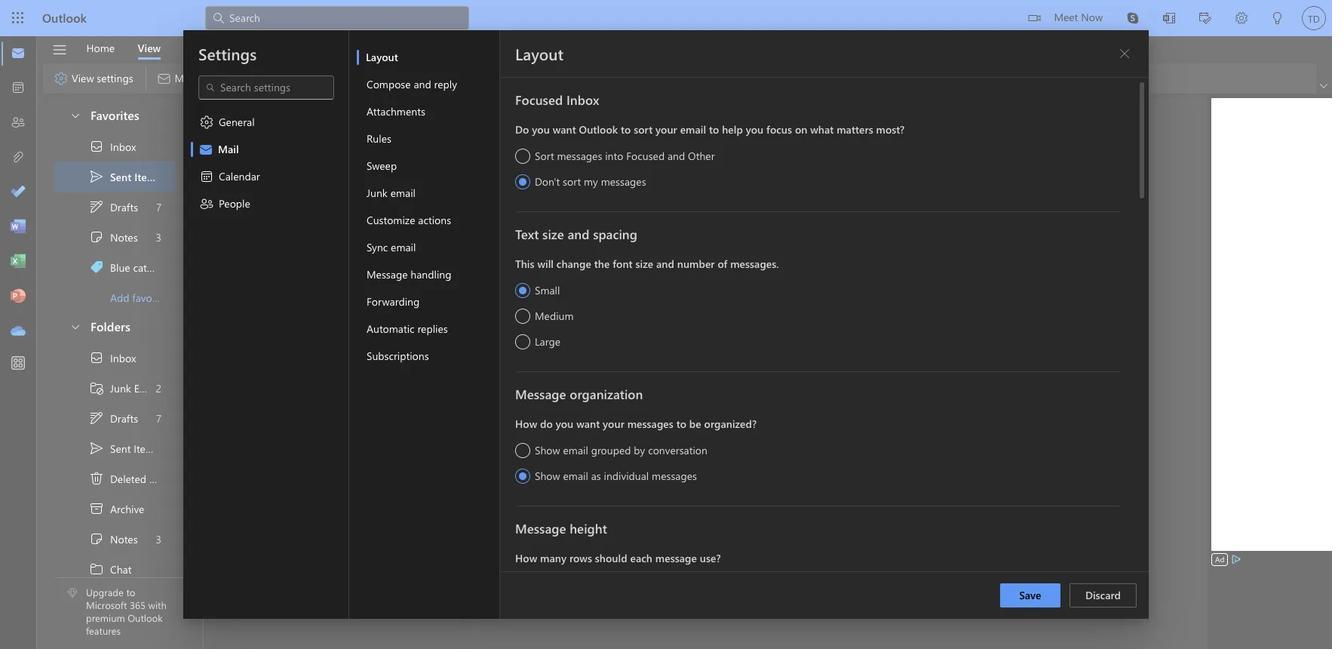 Task type: describe. For each thing, give the bounding box(es) containing it.
email for show email as individual messages
[[563, 469, 589, 483]]

messages up by
[[628, 417, 674, 431]]

how do you want your messages to be organized? option group
[[516, 413, 1121, 486]]

drafts for 
[[110, 411, 138, 425]]

 for  view settings
[[54, 71, 69, 86]]

outlook banner
[[0, 0, 1333, 36]]

features
[[86, 624, 121, 637]]

subscriptions
[[367, 349, 429, 363]]

medium
[[535, 309, 574, 323]]

rubyanndersson@gmail.com inside [draft] rubyanndersson@gmail.com 
[[289, 168, 423, 183]]


[[420, 168, 435, 183]]

0 horizontal spatial focused
[[516, 91, 563, 108]]

 for 1st  tree item from the bottom of the application containing settings
[[89, 531, 104, 546]]

discard button
[[1070, 583, 1138, 608]]

save
[[1020, 588, 1042, 602]]

application containing settings
[[0, 0, 1333, 649]]

ruby! sorry about that email...
[[257, 199, 397, 213]]

coming
[[308, 456, 345, 470]]

junk inside button
[[367, 186, 388, 200]]

organized?
[[705, 417, 757, 431]]

folders tree item
[[54, 312, 176, 343]]

word image
[[11, 220, 26, 235]]

 for 
[[89, 350, 104, 365]]

subscriptions button
[[357, 343, 500, 370]]

7 for 
[[156, 200, 162, 214]]

sorry
[[286, 199, 311, 213]]

to right camera
[[873, 423, 883, 437]]

should
[[595, 551, 628, 565]]

perks
[[303, 306, 328, 320]]

view inside  view settings
[[72, 71, 94, 85]]

home
[[86, 40, 115, 55]]

icanread453@gmail.com
[[257, 291, 372, 305]]

sync email button
[[357, 234, 500, 261]]

email for show email grouped by conversation
[[563, 443, 589, 457]]

and up change
[[568, 226, 590, 242]]

[draft] rubyanndersson@gmail.com 
[[257, 168, 435, 183]]

have
[[317, 245, 339, 259]]

automatic replies
[[367, 322, 448, 336]]

as
[[591, 469, 601, 483]]

your inside message list no conversations selected list box
[[343, 306, 364, 320]]

email...
[[365, 199, 397, 213]]

outlook inside option group
[[579, 122, 618, 137]]

1:05 pm
[[404, 185, 436, 197]]

premium features image
[[67, 588, 78, 599]]

 button for folders
[[62, 312, 88, 340]]

organization
[[570, 386, 643, 402]]

Search settings search field
[[216, 80, 319, 95]]

email inside option group
[[681, 122, 707, 137]]

settings heading
[[199, 43, 257, 64]]

your left 'phone'
[[780, 423, 801, 437]]

compose
[[367, 77, 411, 91]]

focused inside do you want outlook to sort your email to help you focus on what matters most? option group
[[627, 149, 665, 163]]

tab list containing home
[[75, 36, 217, 60]]

message for message organization
[[516, 386, 567, 402]]

message handling button
[[357, 261, 500, 288]]

1 horizontal spatial want
[[577, 417, 600, 431]]

more apps image
[[11, 356, 26, 371]]


[[89, 501, 104, 516]]


[[419, 111, 433, 125]]

messages down conversation
[[652, 469, 697, 483]]

change
[[557, 257, 592, 271]]

view inside button
[[138, 40, 161, 55]]

to inside upgrade to microsoft 365 with premium outlook features
[[126, 586, 135, 599]]

available. for icanread453@gmail.com
[[323, 321, 365, 335]]

on
[[795, 122, 808, 137]]

Select a conversation checkbox
[[226, 172, 257, 196]]

let's
[[294, 245, 314, 259]]

upgrade
[[86, 586, 124, 599]]

pm for ruby! sorry about that email...
[[423, 185, 436, 197]]

rules
[[367, 131, 392, 146]]

a
[[342, 245, 347, 259]]

to up sort messages into focused and other
[[621, 122, 631, 137]]

how for how many rows should each message use?
[[516, 551, 538, 565]]

left-rail-appbar navigation
[[3, 36, 33, 349]]

add favorite tree item
[[54, 282, 176, 312]]

jam
[[350, 245, 368, 259]]

meet now
[[1055, 10, 1104, 24]]

 for 
[[89, 139, 104, 154]]

scan the qr code with your phone camera to download outlook mobile
[[672, 423, 1008, 437]]

most?
[[877, 122, 905, 137]]

junk inside  junk email 2
[[110, 381, 131, 395]]

matters
[[837, 122, 874, 137]]


[[205, 82, 216, 93]]

 inside favorites tree
[[89, 169, 104, 184]]

 tree item
[[54, 463, 176, 494]]

help
[[722, 122, 743, 137]]

junececi7@gmail.com halloween coming up
[[257, 441, 361, 470]]

mail image
[[11, 46, 26, 61]]

favorites
[[91, 107, 139, 123]]

1:05
[[404, 185, 421, 197]]

number
[[678, 257, 715, 271]]

by
[[634, 443, 646, 457]]

ad
[[1216, 554, 1225, 565]]

1  tree item from the top
[[54, 162, 176, 192]]

items inside favorites tree
[[134, 169, 161, 184]]

message handling
[[367, 267, 452, 282]]

 notes inside favorites tree
[[89, 229, 138, 245]]

 for 
[[89, 199, 104, 214]]

 tree item
[[54, 554, 176, 584]]

 tree item for 
[[54, 131, 176, 162]]

show for show email grouped by conversation
[[535, 443, 561, 457]]

sweep
[[367, 159, 397, 173]]

sort
[[535, 149, 555, 163]]

set your advertising preferences image
[[1231, 553, 1243, 565]]

drafts for 
[[110, 200, 138, 214]]

2  tree item from the top
[[54, 524, 176, 554]]

meet
[[1055, 10, 1079, 24]]

favorites tree item
[[54, 101, 176, 131]]

how for how do you want your messages to be organized?
[[516, 417, 538, 431]]

automatic replies button
[[357, 316, 500, 343]]

will
[[538, 257, 554, 271]]

no for icanread453@gmail.com
[[257, 321, 271, 335]]

show for show email as individual messages
[[535, 469, 561, 483]]

0 vertical spatial sort
[[634, 122, 653, 137]]

handling
[[411, 267, 452, 282]]

people image
[[11, 115, 26, 131]]

dialog containing settings
[[0, 0, 1333, 649]]

 for favorites
[[69, 109, 82, 121]]

2  sent items from the top
[[89, 441, 159, 456]]

size inside option group
[[636, 257, 654, 271]]

discard
[[1086, 588, 1122, 602]]

outlook left mobile
[[935, 423, 973, 437]]

kendallparks02@gmail.com
[[257, 229, 385, 244]]

this will change the font size and number of messages.
[[516, 257, 779, 271]]

email for junk email
[[391, 186, 416, 200]]

do you want outlook to sort your email to help you focus on what matters most?
[[516, 122, 905, 137]]

the inside option group
[[595, 257, 610, 271]]

 tree item
[[54, 373, 176, 403]]

sesh
[[371, 245, 393, 259]]

sweep button
[[357, 152, 500, 180]]

 for 
[[89, 411, 104, 426]]

message height
[[516, 520, 608, 537]]

2  notes from the top
[[89, 531, 138, 546]]

is for rubyanndersson@gmail.com
[[313, 410, 320, 424]]

blue
[[110, 260, 130, 274]]

message for message handling
[[367, 267, 408, 282]]

calendar
[[219, 169, 260, 183]]

no for rubyanndersson@gmail.com
[[257, 410, 271, 424]]

and inside button
[[414, 77, 432, 91]]

no preview is available. for rubyanndersson@gmail.com
[[257, 410, 365, 424]]

do
[[541, 417, 553, 431]]

 button for favorites
[[62, 101, 88, 129]]

pm for no preview is available.
[[423, 307, 436, 319]]

people
[[219, 196, 250, 211]]

folders
[[91, 319, 130, 334]]

12:27 pm
[[399, 307, 436, 319]]

calendar image
[[11, 81, 26, 96]]

phone
[[804, 423, 834, 437]]

your up sort messages into focused and other
[[656, 122, 678, 137]]

text
[[516, 226, 539, 242]]

show email as individual messages
[[535, 469, 697, 483]]

compose and reply button
[[357, 71, 500, 98]]

focused inbox
[[516, 91, 600, 108]]


[[89, 380, 104, 396]]

onedrive image
[[11, 324, 26, 339]]

 drafts for 
[[89, 411, 138, 426]]

message list no conversations selected list box
[[205, 134, 469, 648]]

category
[[133, 260, 174, 274]]

layout inside button
[[366, 50, 398, 64]]

heading inside message list section
[[239, 100, 342, 134]]

12:38
[[399, 246, 421, 258]]

now
[[1082, 10, 1104, 24]]

layout heading
[[516, 43, 564, 64]]

 drafts for 
[[89, 199, 138, 214]]

with for 365
[[148, 599, 167, 612]]



Task type: vqa. For each thing, say whether or not it's contained in the screenshot.


Task type: locate. For each thing, give the bounding box(es) containing it.
1 drafts from the top
[[110, 200, 138, 214]]

7 down 2
[[156, 411, 162, 425]]

 inside folders 'tree item'
[[69, 320, 82, 332]]

 tree item
[[54, 252, 176, 282]]

 for 1st  tree item from the top of the application containing settings
[[89, 229, 104, 245]]

1 vertical spatial microsoft
[[86, 599, 127, 612]]

powerpoint image
[[11, 289, 26, 304]]

2 no from the top
[[257, 410, 271, 424]]

0 vertical spatial microsoft
[[367, 306, 411, 320]]

 tree item down the folders
[[54, 343, 176, 373]]

rubyanndersson@gmail.com
[[289, 168, 423, 183], [257, 380, 390, 394], [257, 502, 390, 516], [257, 563, 390, 577]]

 inside favorites tree
[[89, 229, 104, 245]]

0 vertical spatial message
[[367, 267, 408, 282]]

junk email button
[[357, 180, 500, 207]]

0 vertical spatial how
[[516, 417, 538, 431]]

with inside upgrade to microsoft 365 with premium outlook features
[[148, 599, 167, 612]]

1 horizontal spatial junk
[[367, 186, 388, 200]]

and left number
[[657, 257, 675, 271]]

0 vertical spatial drafts
[[110, 200, 138, 214]]

items right deleted
[[149, 471, 175, 486]]

1 vertical spatial inbox
[[110, 139, 136, 154]]

qr
[[714, 423, 729, 437]]


[[1029, 12, 1041, 24]]

 sent items up deleted
[[89, 441, 159, 456]]

1 vertical spatial  tree item
[[54, 403, 176, 433]]

1 vertical spatial 3
[[156, 532, 162, 546]]

 up 
[[199, 115, 214, 130]]

2  button from the top
[[62, 312, 88, 340]]

1  from the top
[[89, 229, 104, 245]]

3 down  tree item
[[156, 532, 162, 546]]

drafts up blue
[[110, 200, 138, 214]]

 inbox inside favorites tree
[[89, 139, 136, 154]]

0 vertical spatial with
[[757, 423, 777, 437]]

0 horizontal spatial size
[[543, 226, 564, 242]]

0 vertical spatial  drafts
[[89, 199, 138, 214]]

0 horizontal spatial view
[[72, 71, 94, 85]]

microsoft
[[367, 306, 411, 320], [86, 599, 127, 612]]

your
[[656, 122, 678, 137], [343, 306, 364, 320], [603, 417, 625, 431], [780, 423, 801, 437]]

drafts inside favorites tree
[[110, 200, 138, 214]]

available. up up
[[323, 410, 365, 424]]

1 vertical spatial  inbox
[[89, 350, 136, 365]]

 left favorites
[[69, 109, 82, 121]]

 tree item up deleted
[[54, 433, 176, 463]]

pm right 12:38
[[423, 246, 436, 258]]

 tree item for 
[[54, 192, 176, 222]]

customize actions button
[[357, 207, 500, 234]]

email for sync email
[[391, 240, 416, 254]]

microsoft up automatic
[[367, 306, 411, 320]]

0 vertical spatial 
[[69, 109, 82, 121]]

message for message height
[[516, 520, 567, 537]]

0 vertical spatial sent
[[110, 169, 132, 184]]

3 inside tree
[[156, 532, 162, 546]]

1 vertical spatial with
[[148, 599, 167, 612]]

1 preview from the top
[[274, 321, 310, 335]]

the for learn the perks of your microsoft account
[[285, 306, 300, 320]]

don't
[[535, 174, 560, 189]]

is
[[313, 321, 320, 335], [313, 410, 320, 424]]

7 left 
[[156, 200, 162, 214]]

of inside option group
[[718, 257, 728, 271]]

available. for rubyanndersson@gmail.com
[[323, 410, 365, 424]]

2  tree item from the top
[[54, 343, 176, 373]]

1 available. from the top
[[323, 321, 365, 335]]

1 vertical spatial drafts
[[110, 411, 138, 425]]

2 notes from the top
[[110, 532, 138, 546]]

1 vertical spatial sent
[[110, 441, 131, 456]]

heading
[[239, 100, 342, 134]]

 up 
[[89, 441, 104, 456]]

tree containing 
[[54, 343, 176, 645]]

tree
[[54, 343, 176, 645]]

1  tree item from the top
[[54, 222, 176, 252]]

 up 
[[89, 350, 104, 365]]

to left be
[[677, 417, 687, 431]]

sort
[[634, 122, 653, 137], [563, 174, 581, 189]]

0 vertical spatial want
[[553, 122, 577, 137]]

1  tree item from the top
[[54, 192, 176, 222]]

with right 365
[[148, 599, 167, 612]]

no preview is available. down perks on the top left of page
[[257, 321, 365, 335]]

outlook up 
[[42, 10, 87, 26]]

1 vertical spatial preview
[[274, 410, 310, 424]]

settings tab list
[[183, 30, 349, 619]]

many
[[541, 551, 567, 565]]

want
[[553, 122, 577, 137], [577, 417, 600, 431]]

layout group
[[243, 63, 392, 91]]

spacing
[[593, 226, 638, 242]]

0 vertical spatial  inbox
[[89, 139, 136, 154]]

0 vertical spatial preview
[[274, 321, 310, 335]]

 inside favorites tree
[[89, 199, 104, 214]]

2 pm from the top
[[423, 246, 436, 258]]

message down sesh
[[367, 267, 408, 282]]

0 vertical spatial 
[[54, 71, 69, 86]]

 sent items down favorites tree item
[[89, 169, 161, 184]]

show left as
[[535, 469, 561, 483]]

 drafts up the "" tree item
[[89, 199, 138, 214]]

0 vertical spatial 
[[89, 229, 104, 245]]

 tree item
[[54, 192, 176, 222], [54, 403, 176, 433]]

1  notes from the top
[[89, 229, 138, 245]]

view left settings
[[72, 71, 94, 85]]

1 vertical spatial 
[[89, 531, 104, 546]]

about
[[314, 199, 341, 213]]


[[199, 169, 214, 184]]

2 horizontal spatial you
[[746, 122, 764, 137]]

archive
[[110, 502, 145, 516]]

each
[[631, 551, 653, 565]]

2  inbox from the top
[[89, 350, 136, 365]]

0 vertical spatial view
[[138, 40, 161, 55]]

layout tab panel
[[500, 30, 1150, 641]]

no up halloween
[[257, 410, 271, 424]]

1 is from the top
[[313, 321, 320, 335]]


[[69, 109, 82, 121], [69, 320, 82, 332]]

1 vertical spatial message
[[516, 386, 567, 402]]

message
[[656, 551, 697, 565]]

do you want outlook to sort your email to help you focus on what matters most? option group
[[516, 119, 1121, 192]]

notes up 'chat'
[[110, 532, 138, 546]]

message list section
[[205, 97, 469, 648]]

tree inside application
[[54, 343, 176, 645]]

0 vertical spatial no preview is available.
[[257, 321, 365, 335]]

1 horizontal spatial of
[[718, 257, 728, 271]]

0 vertical spatial  tree item
[[54, 162, 176, 192]]

tab list
[[75, 36, 217, 60]]

1  sent items from the top
[[89, 169, 161, 184]]

inbox for 
[[110, 351, 136, 365]]

is for icanread453@gmail.com
[[313, 321, 320, 335]]

messages.
[[731, 257, 779, 271]]

no preview is available. for icanread453@gmail.com
[[257, 321, 365, 335]]

junk
[[367, 186, 388, 200], [110, 381, 131, 395]]

no preview is available. up junececi7@gmail.com
[[257, 410, 365, 424]]

individual
[[604, 469, 649, 483]]

notes inside favorites tree
[[110, 230, 138, 244]]

 inbox down favorites tree item
[[89, 139, 136, 154]]

junk email
[[367, 186, 416, 200]]

1 notes from the top
[[110, 230, 138, 244]]

layout up compose
[[366, 50, 398, 64]]

message up many
[[516, 520, 567, 537]]

view left help
[[138, 40, 161, 55]]


[[199, 196, 214, 211]]

the left font
[[595, 257, 610, 271]]

2 how from the top
[[516, 551, 538, 565]]

 inside  view settings
[[54, 71, 69, 86]]

2  from the top
[[89, 531, 104, 546]]

 inside settings tab list
[[199, 115, 214, 130]]

outlook right premium
[[128, 612, 163, 624]]

1 how from the top
[[516, 417, 538, 431]]

 notes up  tree item
[[89, 531, 138, 546]]

inbox for 
[[110, 139, 136, 154]]

to
[[621, 122, 631, 137], [709, 122, 720, 137], [677, 417, 687, 431], [873, 423, 883, 437], [126, 586, 135, 599]]

preview for rubyanndersson@gmail.com
[[274, 410, 310, 424]]

1 no preview is available. from the top
[[257, 321, 365, 335]]


[[52, 42, 68, 58]]

dialog
[[0, 0, 1333, 649]]

2  from the top
[[89, 350, 104, 365]]

 down favorites tree item
[[89, 169, 104, 184]]

pm down 
[[423, 185, 436, 197]]

attachments button
[[357, 98, 500, 125]]

2 is from the top
[[313, 410, 320, 424]]

1 vertical spatial show
[[535, 469, 561, 483]]

2 show from the top
[[535, 469, 561, 483]]

sent inside favorites tree
[[110, 169, 132, 184]]

 blue category
[[89, 260, 174, 275]]

2 3 from the top
[[156, 532, 162, 546]]

focused up do on the top left of the page
[[516, 91, 563, 108]]

 tree item up blue
[[54, 222, 176, 252]]

1 show from the top
[[535, 443, 561, 457]]

 tree item down favorites
[[54, 131, 176, 162]]

 tree item
[[54, 494, 176, 524]]


[[89, 260, 104, 275]]

sent
[[110, 169, 132, 184], [110, 441, 131, 456]]

1 sent from the top
[[110, 169, 132, 184]]

 button
[[45, 37, 75, 63]]

help
[[184, 40, 206, 55]]

premium
[[86, 612, 125, 624]]

available. down learn the perks of your microsoft account
[[323, 321, 365, 335]]

layout inside tab panel
[[516, 43, 564, 64]]

items left 
[[134, 169, 161, 184]]

 button left favorites
[[62, 101, 88, 129]]

0 vertical spatial size
[[543, 226, 564, 242]]

 for folders
[[69, 320, 82, 332]]

how many rows should each message use?
[[516, 551, 721, 565]]

is down perks on the top left of page
[[313, 321, 320, 335]]

2 preview from the top
[[274, 410, 310, 424]]

 for 
[[199, 115, 214, 130]]

0 horizontal spatial 
[[54, 71, 69, 86]]

0 vertical spatial available.
[[323, 321, 365, 335]]

2  from the top
[[89, 441, 104, 456]]

the left qr
[[696, 423, 711, 437]]

 inbox for 
[[89, 139, 136, 154]]

with right code
[[757, 423, 777, 437]]

0 horizontal spatial junk
[[110, 381, 131, 395]]

message inside message handling button
[[367, 267, 408, 282]]

notes inside tree
[[110, 532, 138, 546]]

 drafts
[[89, 199, 138, 214], [89, 411, 138, 426]]

pm inside kendallparks02@gmail.com kendall let's have a jam sesh 12:38 pm
[[423, 246, 436, 258]]

365
[[130, 599, 146, 612]]

kendall
[[257, 245, 291, 259]]

outlook up into in the left top of the page
[[579, 122, 618, 137]]

1 vertical spatial junk
[[110, 381, 131, 395]]

0 vertical spatial  notes
[[89, 229, 138, 245]]

inbox inside layout tab panel
[[567, 91, 600, 108]]

how inside option group
[[516, 417, 538, 431]]

 drafts down  tree item
[[89, 411, 138, 426]]

2 7 from the top
[[156, 411, 162, 425]]

show email grouped by conversation
[[535, 443, 708, 457]]

you right do
[[556, 417, 574, 431]]

want down message organization
[[577, 417, 600, 431]]

drafts down  junk email 2
[[110, 411, 138, 425]]

0 vertical spatial 
[[89, 139, 104, 154]]

7 inside favorites tree
[[156, 200, 162, 214]]

1 horizontal spatial focused
[[627, 149, 665, 163]]

message up do
[[516, 386, 567, 402]]

 tree item up the "" tree item
[[54, 192, 176, 222]]

3
[[156, 230, 162, 244], [156, 532, 162, 546]]

1 vertical spatial is
[[313, 410, 320, 424]]

1  tree item from the top
[[54, 131, 176, 162]]

7 inside tree
[[156, 411, 162, 425]]

0 vertical spatial inbox
[[567, 91, 600, 108]]

preview
[[274, 321, 310, 335], [274, 410, 310, 424]]

scan
[[672, 423, 693, 437]]

 tree item
[[54, 162, 176, 192], [54, 433, 176, 463]]

[draft]
[[257, 168, 287, 183]]

1 3 from the top
[[156, 230, 162, 244]]

halloween
[[257, 456, 305, 470]]

you right do on the top left of the page
[[532, 122, 550, 137]]

customize actions
[[367, 213, 451, 227]]

2 sent from the top
[[110, 441, 131, 456]]

you right help
[[746, 122, 764, 137]]

1 horizontal spatial microsoft
[[367, 306, 411, 320]]

is up junececi7@gmail.com
[[313, 410, 320, 424]]

 tree item for 
[[54, 343, 176, 373]]

focus
[[767, 122, 793, 137]]

focused right into in the left top of the page
[[627, 149, 665, 163]]

application
[[0, 0, 1333, 649]]

to left help
[[709, 122, 720, 137]]

messages down sort messages into focused and other
[[601, 174, 647, 189]]

1 vertical spatial  tree item
[[54, 343, 176, 373]]

0 vertical spatial 7
[[156, 200, 162, 214]]

1 7 from the top
[[156, 200, 162, 214]]

junk right that
[[367, 186, 388, 200]]

0 vertical spatial show
[[535, 443, 561, 457]]

into
[[606, 149, 624, 163]]

how left do
[[516, 417, 538, 431]]

 up  at the left bottom of page
[[89, 531, 104, 546]]

2  drafts from the top
[[89, 411, 138, 426]]

1 vertical spatial available.
[[323, 410, 365, 424]]

 drafts inside tree
[[89, 411, 138, 426]]

1 vertical spatial 
[[89, 411, 104, 426]]

 inbox inside tree
[[89, 350, 136, 365]]

 inside tree
[[89, 441, 104, 456]]

of right number
[[718, 257, 728, 271]]

how
[[516, 417, 538, 431], [516, 551, 538, 565]]

2  tree item from the top
[[54, 403, 176, 433]]

1 vertical spatial sort
[[563, 174, 581, 189]]

1 horizontal spatial the
[[595, 257, 610, 271]]

 inside favorites tree item
[[69, 109, 82, 121]]

conversation
[[649, 443, 708, 457]]

files image
[[11, 150, 26, 165]]

layout
[[516, 43, 564, 64], [366, 50, 398, 64]]

and inside option group
[[657, 257, 675, 271]]

2  tree item from the top
[[54, 433, 176, 463]]

inbox inside tree
[[110, 351, 136, 365]]

no preview is available.
[[257, 321, 365, 335], [257, 410, 365, 424]]

 inbox down folders 'tree item'
[[89, 350, 136, 365]]

1 vertical spatial focused
[[627, 149, 665, 163]]

1 horizontal spatial view
[[138, 40, 161, 55]]

inbox inside favorites tree
[[110, 139, 136, 154]]

1 vertical spatial the
[[285, 306, 300, 320]]

add favorite
[[110, 290, 167, 305]]

the left perks on the top left of page
[[285, 306, 300, 320]]

code
[[732, 423, 754, 437]]

1 vertical spatial no preview is available.
[[257, 410, 365, 424]]

0 vertical spatial of
[[718, 257, 728, 271]]

1 horizontal spatial layout
[[516, 43, 564, 64]]

help button
[[173, 36, 217, 60]]

replies
[[418, 322, 448, 336]]

0 horizontal spatial microsoft
[[86, 599, 127, 612]]

 up 
[[89, 199, 104, 214]]

1 vertical spatial items
[[134, 441, 159, 456]]

document
[[0, 0, 1333, 649]]

0 vertical spatial  tree item
[[54, 131, 176, 162]]

7 for 
[[156, 411, 162, 425]]

1 horizontal spatial sort
[[634, 122, 653, 137]]

 left the folders
[[69, 320, 82, 332]]

1 vertical spatial  tree item
[[54, 524, 176, 554]]

1  from the top
[[89, 199, 104, 214]]

0 horizontal spatial of
[[331, 306, 340, 320]]

size right font
[[636, 257, 654, 271]]


[[89, 199, 104, 214], [89, 411, 104, 426]]

layout up focused inbox
[[516, 43, 564, 64]]

and inside do you want outlook to sort your email to help you focus on what matters most? option group
[[668, 149, 686, 163]]

1 vertical spatial of
[[331, 306, 340, 320]]

favorites tree
[[54, 95, 176, 312]]

1 vertical spatial  drafts
[[89, 411, 138, 426]]

1  button from the top
[[62, 101, 88, 129]]

 tree item
[[54, 222, 176, 252], [54, 524, 176, 554]]


[[89, 229, 104, 245], [89, 531, 104, 546]]

0 vertical spatial junk
[[367, 186, 388, 200]]

0 vertical spatial the
[[595, 257, 610, 271]]

 down  button
[[54, 71, 69, 86]]

height
[[570, 520, 608, 537]]

this will change the font size and number of messages. option group
[[516, 253, 1121, 352]]

and left the reply at the left
[[414, 77, 432, 91]]

notes up blue
[[110, 230, 138, 244]]

 inbox for 
[[89, 350, 136, 365]]

microsoft inside upgrade to microsoft 365 with premium outlook features
[[86, 599, 127, 612]]

0 horizontal spatial layout
[[366, 50, 398, 64]]

microsoft inside message list no conversations selected list box
[[367, 306, 411, 320]]

0 vertical spatial 
[[89, 169, 104, 184]]

1 horizontal spatial you
[[556, 417, 574, 431]]

2  from the top
[[69, 320, 82, 332]]

1  from the top
[[89, 169, 104, 184]]

junececi7@gmail.com
[[257, 441, 359, 455]]

2  from the top
[[89, 411, 104, 426]]

layout button
[[357, 44, 500, 71]]

pm up replies
[[423, 307, 436, 319]]

home button
[[75, 36, 126, 60]]

2 drafts from the top
[[110, 411, 138, 425]]

0 vertical spatial 
[[89, 199, 104, 214]]

customize
[[367, 213, 416, 227]]


[[1119, 48, 1131, 60]]

 drafts inside favorites tree
[[89, 199, 138, 214]]

2 horizontal spatial the
[[696, 423, 711, 437]]

sent down favorites tree item
[[110, 169, 132, 184]]

1 horizontal spatial with
[[757, 423, 777, 437]]

 tree item down  archive
[[54, 524, 176, 554]]

to do image
[[11, 185, 26, 200]]

excel image
[[11, 254, 26, 269]]

0 vertical spatial is
[[313, 321, 320, 335]]

your up grouped
[[603, 417, 625, 431]]

sent inside tree
[[110, 441, 131, 456]]

1  drafts from the top
[[89, 199, 138, 214]]

 inside tree
[[89, 350, 104, 365]]

1 horizontal spatial 
[[199, 115, 214, 130]]

of inside message list no conversations selected list box
[[331, 306, 340, 320]]

 up 
[[89, 229, 104, 245]]

 button inside favorites tree item
[[62, 101, 88, 129]]

your right perks on the top left of page
[[343, 306, 364, 320]]

view
[[138, 40, 161, 55], [72, 71, 94, 85]]

 down 
[[89, 411, 104, 426]]

mail
[[218, 142, 239, 156]]

0 horizontal spatial with
[[148, 599, 167, 612]]

1  inbox from the top
[[89, 139, 136, 154]]

outlook inside upgrade to microsoft 365 with premium outlook features
[[128, 612, 163, 624]]

0 vertical spatial  sent items
[[89, 169, 161, 184]]

actions
[[418, 213, 451, 227]]

2 vertical spatial the
[[696, 423, 711, 437]]

no down learn
[[257, 321, 271, 335]]

what
[[811, 122, 834, 137]]

 junk email 2
[[89, 380, 162, 396]]

0 vertical spatial items
[[134, 169, 161, 184]]

2 vertical spatial inbox
[[110, 351, 136, 365]]

 tree item down favorites tree item
[[54, 162, 176, 192]]

of right perks on the top left of page
[[331, 306, 340, 320]]

1  from the top
[[89, 139, 104, 154]]

with for code
[[757, 423, 777, 437]]

this
[[516, 257, 535, 271]]

document containing settings
[[0, 0, 1333, 649]]

the for scan the qr code with your phone camera to download outlook mobile
[[696, 423, 711, 437]]

 inside tree
[[89, 531, 104, 546]]

learn the perks of your microsoft account
[[257, 306, 451, 320]]

1 vertical spatial size
[[636, 257, 654, 271]]

0 vertical spatial focused
[[516, 91, 563, 108]]

 button inside folders 'tree item'
[[62, 312, 88, 340]]

 button
[[62, 101, 88, 129], [62, 312, 88, 340]]

 sent items inside favorites tree
[[89, 169, 161, 184]]

save button
[[1001, 583, 1061, 608]]

0 horizontal spatial you
[[532, 122, 550, 137]]

0 vertical spatial pm
[[423, 185, 436, 197]]

 inside favorites tree
[[89, 139, 104, 154]]

1 vertical spatial  tree item
[[54, 433, 176, 463]]

1 vertical spatial 7
[[156, 411, 162, 425]]

sort left my
[[563, 174, 581, 189]]

account
[[414, 306, 451, 320]]

items up ' deleted items'
[[134, 441, 159, 456]]

don't sort my messages
[[535, 174, 647, 189]]

up
[[348, 456, 361, 470]]

 tree item down  junk email 2
[[54, 403, 176, 433]]

1 no from the top
[[257, 321, 271, 335]]

messages up don't sort my messages
[[557, 149, 603, 163]]

2 vertical spatial pm
[[423, 307, 436, 319]]

junk right 
[[110, 381, 131, 395]]

0 vertical spatial  tree item
[[54, 222, 176, 252]]

 notes up the "" tree item
[[89, 229, 138, 245]]

3 up the category
[[156, 230, 162, 244]]

you
[[532, 122, 550, 137], [746, 122, 764, 137], [556, 417, 574, 431]]

0 horizontal spatial want
[[553, 122, 577, 137]]

2 available. from the top
[[323, 410, 365, 424]]

items
[[134, 169, 161, 184], [134, 441, 159, 456], [149, 471, 175, 486]]

want down focused inbox
[[553, 122, 577, 137]]

items inside ' deleted items'
[[149, 471, 175, 486]]

1 vertical spatial view
[[72, 71, 94, 85]]

1 pm from the top
[[423, 185, 436, 197]]

1 vertical spatial  button
[[62, 312, 88, 340]]

 down favorites tree item
[[89, 139, 104, 154]]

0 vertical spatial  tree item
[[54, 192, 176, 222]]

inbox
[[567, 91, 600, 108], [110, 139, 136, 154], [110, 351, 136, 365]]

1 vertical spatial 
[[69, 320, 82, 332]]

preview for icanread453@gmail.com
[[274, 321, 310, 335]]

outlook inside banner
[[42, 10, 87, 26]]

 archive
[[89, 501, 145, 516]]

show down do
[[535, 443, 561, 457]]

1  from the top
[[69, 109, 82, 121]]

0 horizontal spatial sort
[[563, 174, 581, 189]]

 tree item
[[54, 131, 176, 162], [54, 343, 176, 373]]

1 vertical spatial 
[[89, 441, 104, 456]]

preview down learn
[[274, 321, 310, 335]]

0 vertical spatial  button
[[62, 101, 88, 129]]

 tree item for 
[[54, 403, 176, 433]]

1 horizontal spatial size
[[636, 257, 654, 271]]

3 inside favorites tree
[[156, 230, 162, 244]]

2 no preview is available. from the top
[[257, 410, 365, 424]]

outlook link
[[42, 0, 87, 36]]

1 vertical spatial how
[[516, 551, 538, 565]]

 notes
[[89, 229, 138, 245], [89, 531, 138, 546]]

learn
[[257, 306, 282, 320]]

1 vertical spatial 
[[89, 350, 104, 365]]

the inside message list no conversations selected list box
[[285, 306, 300, 320]]

3 pm from the top
[[423, 307, 436, 319]]

deleted
[[110, 471, 146, 486]]



